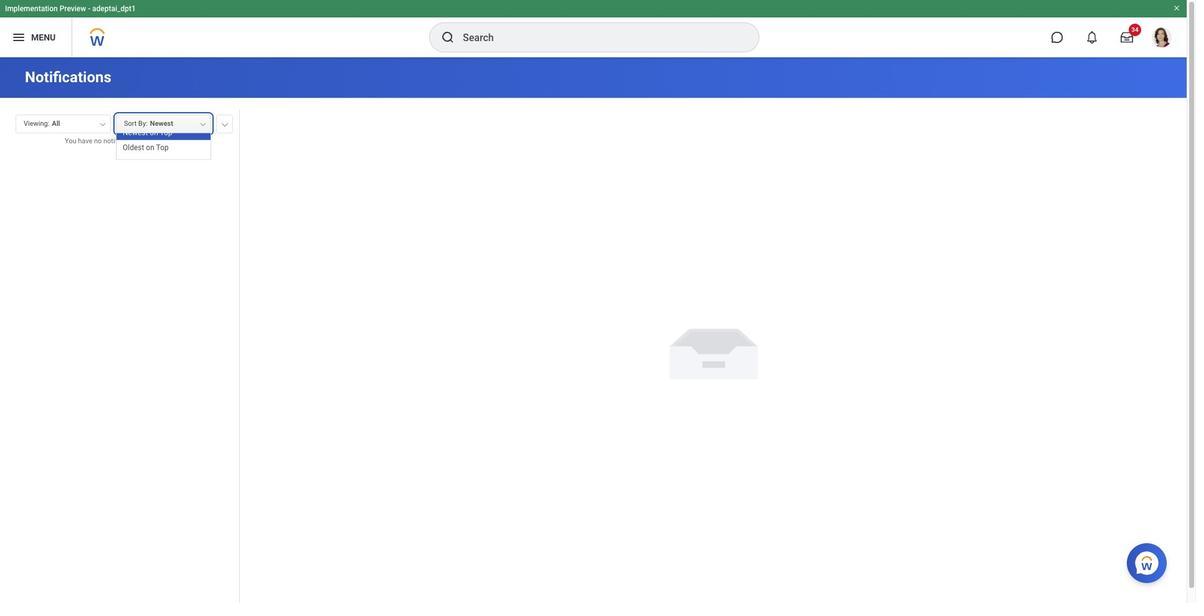 Task type: locate. For each thing, give the bounding box(es) containing it.
34 button
[[1114, 24, 1142, 51]]

viewing: all
[[24, 120, 60, 128]]

implementation preview -   adeptai_dpt1
[[5, 4, 136, 13]]

search image
[[441, 30, 456, 45]]

notifications large image
[[1086, 31, 1099, 44]]

viewing:
[[24, 120, 49, 128]]

notifications main content
[[0, 57, 1187, 603]]

time.
[[164, 137, 179, 145]]

tab panel
[[0, 109, 239, 603]]

reading pane region
[[240, 98, 1187, 603]]

profile logan mcneil image
[[1152, 27, 1172, 50]]

tab panel containing viewing:
[[0, 109, 239, 603]]

option
[[117, 121, 211, 136]]

more image
[[221, 120, 229, 127]]

at
[[143, 137, 149, 145]]

preview
[[60, 4, 86, 13]]

adeptai_dpt1
[[92, 4, 136, 13]]

newest
[[150, 120, 173, 128]]

by:
[[138, 120, 148, 128]]

no
[[94, 137, 102, 145]]

oldest
[[123, 139, 144, 147]]

implementation
[[5, 4, 58, 13]]



Task type: vqa. For each thing, say whether or not it's contained in the screenshot.
adeptai_dpt1
yes



Task type: describe. For each thing, give the bounding box(es) containing it.
close environment banner image
[[1173, 4, 1181, 12]]

have
[[78, 137, 92, 145]]

menu
[[31, 32, 56, 42]]

inbox large image
[[1121, 31, 1134, 44]]

this
[[151, 137, 162, 145]]

justify image
[[11, 30, 26, 45]]

you
[[65, 137, 76, 145]]

menu banner
[[0, 0, 1187, 57]]

menu button
[[0, 17, 72, 57]]

Search Workday  search field
[[463, 24, 733, 51]]

34
[[1132, 26, 1139, 33]]

notifications
[[25, 69, 111, 86]]

on
[[146, 139, 154, 147]]

sort
[[124, 120, 137, 128]]

sort by: newest
[[124, 120, 173, 128]]

oldest on top
[[123, 139, 169, 147]]

you have no notifications at this time.
[[65, 137, 179, 145]]

top
[[156, 139, 169, 147]]

all
[[52, 120, 60, 128]]

-
[[88, 4, 90, 13]]

sort by list box
[[117, 121, 211, 151]]

tab panel inside notifications main content
[[0, 109, 239, 603]]

inbox items list box
[[0, 156, 239, 603]]

notifications
[[103, 137, 141, 145]]



